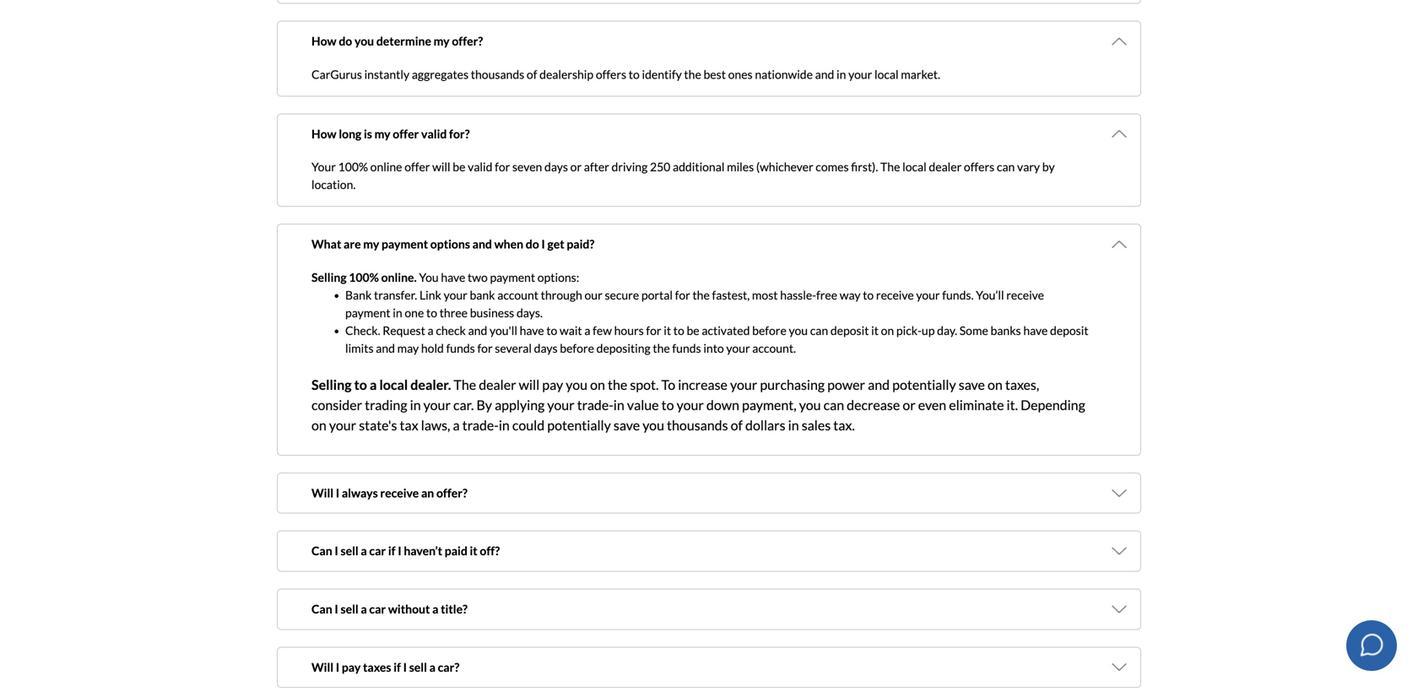 Task type: describe. For each thing, give the bounding box(es) containing it.
a right has
[[755, 671, 761, 685]]

days inside selling 100% online. you have two payment options: bank transfer. link your bank account through our secure portal for the fastest, most hassle-free way to receive your funds. you'll receive payment in one to three business days. check. request a check and you'll have to wait a few hours for it to be activated before you can deposit it on pick-up day. some banks have deposit limits and may hold funds for several days before depositing the funds into your account.
[[534, 341, 558, 355]]

or inside in most states, no. rules around car titles vary by state, but—generally speaking—if you've lost your vehicle's title, it should be possible to obtain a replacement by contacting your state's department of motor vehicles (dmv). note: obtaining a new title invalidates a car's old title.there are other reasons why you might not be in possession of your car's title, such as if the car still has a lien against it, or if it was bought from a previous owner that didn't have the title. our guide to
[[836, 671, 847, 685]]

1 vertical spatial off
[[849, 622, 863, 636]]

in left value
[[614, 397, 625, 413]]

how for how do you determine my offer?
[[312, 34, 337, 48]]

most inside in most states, no. rules around car titles vary by state, but—generally speaking—if you've lost your vehicle's title, it should be possible to obtain a replacement by contacting your state's department of motor vehicles (dmv). note: obtaining a new title invalidates a car's old title.there are other reasons why you might not be in possession of your car's title, such as if the car still has a lien against it, or if it was bought from a previous owner that didn't have the title. our guide to
[[324, 635, 350, 650]]

can inside your 100% online offer will be valid for seven days or after driving 250 additional miles (whichever comes first). the local dealer offers can vary by location.
[[997, 160, 1015, 174]]

sales
[[802, 417, 831, 433]]

0 vertical spatial potentially
[[893, 376, 956, 393]]

have inside in most states, no. rules around car titles vary by state, but—generally speaking—if you've lost your vehicle's title, it should be possible to obtain a replacement by contacting your state's department of motor vehicles (dmv). note: obtaining a new title invalidates a car's old title.there are other reasons why you might not be in possession of your car's title, such as if the car still has a lien against it, or if it was bought from a previous owner that didn't have the title. our guide to
[[343, 688, 368, 692]]

owner
[[1013, 671, 1046, 685]]

1 horizontal spatial save
[[959, 376, 985, 393]]

a inside if you've accepted an 100% online offer from cargurus and the offer is greater than the amount you owe on your car loan, we'll pay off your loan and send you the difference. if your offer is less than the amount you owe, you'll need to either pay off your loan before we can pay you, or pay us the difference before we can pay your lender. if you sell your car to a local dealer, the dealer will guide you through the loan settling process as part of the sale or the purchase of your next vehicle.
[[454, 657, 460, 672]]

will inside your 100% online offer will be valid for seven days or after driving 250 additional miles (whichever comes first). the local dealer offers can vary by location.
[[432, 160, 451, 174]]

0 vertical spatial payment
[[382, 237, 428, 251]]

it down portal
[[664, 323, 671, 338]]

1 horizontal spatial is
[[556, 622, 564, 636]]

offer inside your 100% online offer will be valid for seven days or after driving 250 additional miles (whichever comes first). the local dealer offers can vary by location.
[[405, 160, 430, 174]]

pay left you,
[[991, 622, 1009, 636]]

1 vertical spatial amount
[[633, 622, 673, 636]]

titles
[[495, 635, 521, 650]]

an inside if you've accepted an 100% online offer from cargurus and the offer is greater than the amount you owe on your car loan, we'll pay off your loan and send you the difference. if your offer is less than the amount you owe, you'll need to either pay off your loan before we can pay you, or pay us the difference before we can pay your lender. if you sell your car to a local dealer, the dealer will guide you through the loan settling process as part of the sale or the purchase of your next vehicle.
[[440, 604, 453, 618]]

0 horizontal spatial cargurus
[[312, 67, 362, 81]]

rules
[[406, 635, 435, 650]]

0 vertical spatial car's
[[916, 653, 940, 667]]

i up yes.
[[335, 544, 338, 558]]

0 horizontal spatial receive
[[380, 486, 419, 500]]

cars
[[347, 519, 371, 535]]

used
[[881, 566, 909, 583]]

1 horizontal spatial do
[[526, 237, 539, 251]]

what
[[312, 237, 341, 251]]

of left dealership at the left top of the page
[[527, 67, 537, 81]]

if up the states,
[[345, 604, 353, 618]]

the down should
[[929, 657, 947, 672]]

if right the non-
[[388, 544, 396, 558]]

sell up our
[[409, 660, 427, 674]]

you inside in most states, no. rules around car titles vary by state, but—generally speaking—if you've lost your vehicle's title, it should be possible to obtain a replacement by contacting your state's department of motor vehicles (dmv). note: obtaining a new title invalidates a car's old title.there are other reasons why you might not be in possession of your car's title, such as if the car still has a lien against it, or if it was bought from a previous owner that didn't have the title. our guide to
[[378, 671, 397, 685]]

dollars
[[746, 417, 786, 433]]

0 vertical spatial we
[[953, 622, 968, 636]]

models,
[[312, 539, 357, 556]]

a up send
[[361, 602, 367, 616]]

you left owe,
[[676, 622, 695, 636]]

1 horizontal spatial title,
[[865, 635, 889, 650]]

selling 100% online. you have two payment options: bank transfer. link your bank account through our secure portal for the fastest, most hassle-free way to receive your funds. you'll receive payment in one to three business days. check. request a check and you'll have to wait a few hours for it to be activated before you can deposit it on pick-up day. some banks have deposit limits and may hold funds for several days before depositing the funds into your account.
[[312, 270, 1089, 355]]

can inside "the dealer will pay you on the spot. to increase your purchasing power and potentially save on taxes, consider trading in your car. by applying your trade-in value to your down payment, you can decrease or even eliminate it. depending on your state's tax laws, a trade-in could potentially save you thousands of dollars in sales tax."
[[824, 397, 844, 413]]

0 horizontal spatial into
[[401, 566, 424, 583]]

for inside some cars won't be eligible for an offer. reasons include branded vehicle titles, extensive damage, high mileage, old age, exotic or rare models, non-drivable condition, or no local interest.
[[472, 519, 490, 535]]

you up vehicle.
[[355, 657, 374, 672]]

the inside "the dealer will pay you on the spot. to increase your purchasing power and potentially save on taxes, consider trading in your car. by applying your trade-in value to your down payment, you can decrease or even eliminate it. depending on your state's tax laws, a trade-in could potentially save you thousands of dollars in sales tax."
[[608, 376, 628, 393]]

if down models,
[[312, 566, 320, 583]]

extensive
[[772, 519, 828, 535]]

0 vertical spatial is
[[364, 126, 372, 141]]

100% for online
[[338, 160, 368, 174]]

new
[[802, 653, 824, 667]]

0 vertical spatial off
[[1016, 604, 1030, 618]]

it,
[[824, 671, 834, 685]]

applying
[[495, 397, 545, 413]]

sell up the states,
[[341, 602, 359, 616]]

always
[[342, 486, 378, 500]]

dealership
[[540, 67, 594, 81]]

be right should
[[938, 635, 950, 650]]

taxes
[[363, 660, 391, 674]]

valid inside your 100% online offer will be valid for seven days or after driving 250 additional miles (whichever comes first). the local dealer offers can vary by location.
[[468, 160, 493, 174]]

i down won't
[[398, 544, 402, 558]]

to inside "the dealer will pay you on the spot. to increase your purchasing power and potentially save on taxes, consider trading in your car. by applying your trade-in value to your down payment, you can decrease or even eliminate it. depending on your state's tax laws, a trade-in could potentially save you thousands of dollars in sales tax."
[[662, 397, 674, 413]]

offer? for how do you determine my offer?
[[452, 34, 483, 48]]

three
[[440, 306, 468, 320]]

you down without
[[394, 622, 413, 636]]

1 vertical spatial get
[[687, 566, 706, 583]]

2 horizontal spatial loan
[[1058, 604, 1081, 618]]

the up to
[[653, 341, 670, 355]]

our
[[415, 688, 436, 692]]

to left identify
[[629, 67, 640, 81]]

1 horizontal spatial by
[[548, 635, 561, 650]]

accepted
[[391, 604, 438, 618]]

to down around
[[441, 657, 452, 672]]

the down why at the bottom left
[[370, 688, 387, 692]]

us.
[[1017, 566, 1033, 583]]

around
[[437, 635, 474, 650]]

that inside in most states, no. rules around car titles vary by state, but—generally speaking—if you've lost your vehicle's title, it should be possible to obtain a replacement by contacting your state's department of motor vehicles (dmv). note: obtaining a new title invalidates a car's old title.there are other reasons why you might not be in possession of your car's title, such as if the car still has a lien against it, or if it was bought from a previous owner that didn't have the title. our guide to
[[1048, 671, 1070, 685]]

on right depending
[[820, 577, 836, 594]]

of left owner
[[998, 657, 1009, 672]]

are inside in most states, no. rules around car titles vary by state, but—generally speaking—if you've lost your vehicle's title, it should be possible to obtain a replacement by contacting your state's department of motor vehicles (dmv). note: obtaining a new title invalidates a car's old title.there are other reasons why you might not be in possession of your car's title, such as if the car still has a lien against it, or if it was bought from a previous owner that didn't have the title. our guide to
[[1016, 653, 1033, 667]]

even
[[918, 397, 947, 413]]

two
[[468, 270, 488, 284]]

the up the we'll at right bottom
[[972, 577, 992, 594]]

selling for selling to a local dealer.
[[312, 376, 352, 393]]

for right portal
[[675, 288, 690, 302]]

1 vertical spatial haven't
[[490, 577, 533, 594]]

2 horizontal spatial receive
[[1007, 288, 1044, 302]]

and down interest.
[[564, 566, 586, 583]]

department
[[512, 653, 576, 667]]

will inside if you've accepted an 100% online offer from cargurus and the offer is greater than the amount you owe on your car loan, we'll pay off your loan and send you the difference. if your offer is less than the amount you owe, you'll need to either pay off your loan before we can pay you, or pay us the difference before we can pay your lender. if you sell your car to a local dealer, the dealer will guide you through the loan settling process as part of the sale or the purchase of your next vehicle.
[[580, 657, 598, 672]]

ones
[[728, 67, 753, 81]]

exotic
[[1009, 519, 1045, 535]]

can for can i sell a car without a title?
[[312, 602, 332, 616]]

before up account.
[[752, 323, 787, 338]]

you up title?
[[466, 577, 488, 594]]

through inside selling 100% online. you have two payment options: bank transfer. link your bank account through our secure portal for the fastest, most hassle-free way to receive your funds. you'll receive payment in one to three business days. check. request a check and you'll have to wait a few hours for it to be activated before you can deposit it on pick-up day. some banks have deposit limits and may hold funds for several days before depositing the funds into your account.
[[541, 288, 582, 302]]

but—generally
[[594, 635, 669, 650]]

on down depositing
[[590, 376, 605, 393]]

some inside some cars won't be eligible for an offer. reasons include branded vehicle titles, extensive damage, high mileage, old age, exotic or rare models, non-drivable condition, or no local interest.
[[312, 519, 344, 535]]

possible
[[953, 635, 995, 650]]

local up trading
[[379, 376, 408, 393]]

you down but—generally
[[631, 657, 650, 672]]

1 horizontal spatial than
[[749, 604, 773, 618]]

paid
[[445, 544, 468, 558]]

local inside some cars won't be eligible for an offer. reasons include branded vehicle titles, extensive damage, high mileage, old age, exotic or rare models, non-drivable condition, or no local interest.
[[532, 539, 560, 556]]

online inside if you've accepted an 100% online offer from cargurus and the offer is greater than the amount you owe on your car loan, we'll pay off your loan and send you the difference. if your offer is less than the amount you owe, you'll need to either pay off your loan before we can pay you, or pay us the difference before we can pay your lender. if you sell your car to a local dealer, the dealer will guide you through the loan settling process as part of the sale or the purchase of your next vehicle.
[[487, 604, 519, 618]]

pay left us on the bottom right
[[1049, 622, 1067, 636]]

in right nationwide
[[837, 67, 846, 81]]

i up the title.
[[403, 660, 407, 674]]

0 vertical spatial trade-
[[577, 397, 614, 413]]

the down (dmv).
[[676, 671, 693, 685]]

you've inside if you've accepted an 100% online offer from cargurus and the offer is greater than the amount you owe on your car loan, we'll pay off your loan and send you the difference. if your offer is less than the amount you owe, you'll need to either pay off your loan before we can pay you, or pay us the difference before we can pay your lender. if you sell your car to a local dealer, the dealer will guide you through the loan settling process as part of the sale or the purchase of your next vehicle.
[[355, 604, 389, 618]]

a up trading
[[370, 376, 377, 393]]

2 vertical spatial payment
[[345, 306, 391, 320]]

yes. you can sell a car that you haven't finished financing. the process varies depending on to whom you're selling the car.
[[312, 577, 1015, 594]]

2 vertical spatial the
[[644, 577, 667, 594]]

you'll for need
[[723, 622, 751, 636]]

1 vertical spatial title,
[[602, 671, 625, 685]]

the inside "the dealer will pay you on the spot. to increase your purchasing power and potentially save on taxes, consider trading in your car. by applying your trade-in value to your down payment, you can decrease or even eliminate it. depending on your state's tax laws, a trade-in could potentially save you thousands of dollars in sales tax."
[[454, 376, 476, 393]]

value
[[627, 397, 659, 413]]

a down cars
[[361, 544, 367, 558]]

0 horizontal spatial by
[[379, 653, 391, 667]]

selling
[[932, 577, 970, 594]]

local inside your 100% online offer will be valid for seven days or after driving 250 additional miles (whichever comes first). the local dealer offers can vary by location.
[[903, 160, 927, 174]]

to right need
[[781, 622, 792, 636]]

1 vertical spatial payment
[[490, 270, 535, 284]]

0 vertical spatial do
[[339, 34, 352, 48]]

0 vertical spatial my
[[434, 34, 450, 48]]

pay inside "the dealer will pay you on the spot. to increase your purchasing power and potentially save on taxes, consider trading in your car. by applying your trade-in value to your down payment, you can decrease or even eliminate it. depending on your state's tax laws, a trade-in could potentially save you thousands of dollars in sales tax."
[[542, 376, 563, 393]]

hours
[[614, 323, 644, 338]]

a left previous
[[958, 671, 964, 685]]

will inside "the dealer will pay you on the spot. to increase your purchasing power and potentially save on taxes, consider trading in your car. by applying your trade-in value to your down payment, you can decrease or even eliminate it. depending on your state's tax laws, a trade-in could potentially save you thousands of dollars in sales tax."
[[519, 376, 540, 393]]

you left determine in the top left of the page
[[355, 34, 374, 48]]

the right the dealer,
[[526, 657, 543, 672]]

either
[[795, 622, 826, 636]]

in inside in most states, no. rules around car titles vary by state, but—generally speaking—if you've lost your vehicle's title, it should be possible to obtain a replacement by contacting your state's department of motor vehicles (dmv). note: obtaining a new title invalidates a car's old title.there are other reasons why you might not be in possession of your car's title, such as if the car still has a lien against it, or if it was bought from a previous owner that didn't have the title. our guide to
[[466, 671, 476, 685]]

1 horizontal spatial loan
[[892, 622, 914, 636]]

market.
[[901, 67, 941, 81]]

100% inside if you've accepted an 100% online offer from cargurus and the offer is greater than the amount you owe on your car loan, we'll pay off your loan and send you the difference. if your offer is less than the amount you owe, you'll need to either pay off your loan before we can pay you, or pay us the difference before we can pay your lender. if you sell your car to a local dealer, the dealer will guide you through the loan settling process as part of the sale or the purchase of your next vehicle.
[[455, 604, 485, 618]]

if you've accepted an 100% online offer from cargurus and the offer is greater than the amount you owe on your car loan, we'll pay off your loan and send you the difference. if your offer is less than the amount you owe, you'll need to either pay off your loan before we can pay you, or pay us the difference before we can pay your lender. if you sell your car to a local dealer, the dealer will guide you through the loan settling process as part of the sale or the purchase of your next vehicle.
[[345, 604, 1081, 689]]

car?
[[438, 660, 460, 674]]

to
[[661, 376, 676, 393]]

offer,
[[725, 566, 756, 583]]

1 horizontal spatial receive
[[876, 288, 914, 302]]

car up accepted
[[418, 577, 436, 594]]

dealer inside if you've accepted an 100% online offer from cargurus and the offer is greater than the amount you owe on your car loan, we'll pay off your loan and send you the difference. if your offer is less than the amount you owe, you'll need to either pay off your loan before we can pay you, or pay us the difference before we can pay your lender. if you sell your car to a local dealer, the dealer will guide you through the loan settling process as part of the sale or the purchase of your next vehicle.
[[545, 657, 578, 672]]

request
[[383, 323, 425, 338]]

check
[[436, 323, 466, 338]]

the up need
[[775, 604, 792, 618]]

your
[[312, 160, 336, 174]]

to right way at right
[[863, 288, 874, 302]]

to left the activated
[[674, 323, 685, 338]]

drivable
[[387, 539, 435, 556]]

it left was on the right of page
[[859, 671, 866, 685]]

part
[[837, 657, 859, 672]]

limits
[[345, 341, 374, 355]]

several
[[495, 341, 532, 355]]

i right when
[[542, 237, 545, 251]]

why
[[354, 671, 376, 685]]

of down department
[[536, 671, 547, 685]]

0 horizontal spatial potentially
[[547, 417, 611, 433]]

decrease
[[847, 397, 900, 413]]

can for can i sell a car if i haven't paid it off?
[[312, 544, 332, 558]]

online inside your 100% online offer will be valid for seven days or after driving 250 additional miles (whichever comes first). the local dealer offers can vary by location.
[[370, 160, 402, 174]]

0 horizontal spatial we
[[457, 640, 472, 654]]

and right nationwide
[[815, 67, 834, 81]]

a up hold
[[428, 323, 434, 338]]

0 horizontal spatial are
[[344, 237, 361, 251]]

0 vertical spatial haven't
[[404, 544, 442, 558]]

i left always
[[336, 486, 340, 500]]

process inside if you've accepted an 100% online offer from cargurus and the offer is greater than the amount you owe on your car loan, we'll pay off your loan and send you the difference. if your offer is less than the amount you owe, you'll need to either pay off your loan before we can pay you, or pay us the difference before we can pay your lender. if you sell your car to a local dealer, the dealer will guide you through the loan settling process as part of the sale or the purchase of your next vehicle.
[[781, 657, 821, 672]]

still inside in most states, no. rules around car titles vary by state, but—generally speaking—if you've lost your vehicle's title, it should be possible to obtain a replacement by contacting your state's department of motor vehicles (dmv). note: obtaining a new title invalidates a car's old title.there are other reasons why you might not be in possession of your car's title, such as if the car still has a lien against it, or if it was bought from a previous owner that didn't have the title. our guide to
[[714, 671, 733, 685]]

identify
[[642, 67, 682, 81]]

vehicle
[[692, 519, 734, 535]]

few
[[593, 323, 612, 338]]

open chat window image
[[1358, 631, 1385, 658]]

what are my payment options and when do i get paid?
[[312, 237, 595, 251]]

financing.
[[585, 577, 642, 594]]

or right "sale"
[[916, 657, 927, 672]]

high
[[882, 519, 908, 535]]

account.
[[753, 341, 796, 355]]

2 vertical spatial my
[[363, 237, 379, 251]]

to up consider
[[354, 376, 367, 393]]

options:
[[538, 270, 579, 284]]

for inside your 100% online offer will be valid for seven days or after driving 250 additional miles (whichever comes first). the local dealer offers can vary by location.
[[495, 160, 510, 174]]

be right not
[[451, 671, 464, 685]]

secure
[[605, 288, 639, 302]]

offers inside your 100% online offer will be valid for seven days or after driving 250 additional miles (whichever comes first). the local dealer offers can vary by location.
[[964, 160, 995, 174]]

location.
[[312, 177, 356, 192]]

guide inside in most states, no. rules around car titles vary by state, but—generally speaking—if you've lost your vehicle's title, it should be possible to obtain a replacement by contacting your state's department of motor vehicles (dmv). note: obtaining a new title invalidates a car's old title.there are other reasons why you might not be in possession of your car's title, such as if the car still has a lien against it, or if it was bought from a previous owner that didn't have the title. our guide to
[[438, 688, 467, 692]]

previous
[[966, 671, 1010, 685]]

a up bought
[[908, 653, 914, 667]]

and inside "the dealer will pay you on the spot. to increase your purchasing power and potentially save on taxes, consider trading in your car. by applying your trade-in value to your down payment, you can decrease or even eliminate it. depending on your state's tax laws, a trade-in could potentially save you thousands of dollars in sales tax."
[[868, 376, 890, 393]]

before down the wait at the left of page
[[560, 341, 594, 355]]

offer left for?
[[393, 126, 419, 141]]

account
[[497, 288, 539, 302]]

power
[[828, 376, 865, 393]]

sale
[[893, 657, 913, 672]]

a up without
[[408, 577, 415, 594]]

you inside selling 100% online. you have two payment options: bank transfer. link your bank account through our secure portal for the fastest, most hassle-free way to receive your funds. you'll receive payment in one to three business days. check. request a check and you'll have to wait a few hours for it to be activated before you can deposit it on pick-up day. some banks have deposit limits and may hold funds for several days before depositing the funds into your account.
[[419, 270, 439, 284]]

offer down yes. you can sell a car that you haven't finished financing. the process varies depending on to whom you're selling the car.
[[670, 604, 696, 618]]

in left could
[[499, 417, 510, 433]]

long
[[339, 126, 362, 141]]

list
[[831, 566, 848, 583]]

comes
[[816, 160, 849, 174]]

could
[[512, 417, 545, 433]]

an left offer,
[[708, 566, 723, 583]]

how for how long is my offer valid for?
[[312, 126, 337, 141]]

a inside "the dealer will pay you on the spot. to increase your purchasing power and potentially save on taxes, consider trading in your car. by applying your trade-in value to your down payment, you can decrease or even eliminate it. depending on your state's tax laws, a trade-in could potentially save you thousands of dollars in sales tax."
[[453, 417, 460, 433]]

or left rare
[[1047, 519, 1060, 535]]

if your car falls into any of these categories and you're unable to get an offer, you can still list your used car privately with us.
[[312, 566, 1033, 583]]

or right you,
[[1035, 622, 1046, 636]]

lien
[[763, 671, 782, 685]]

sell inside if you've accepted an 100% online offer from cargurus and the offer is greater than the amount you owe on your car loan, we'll pay off your loan and send you the difference. if your offer is less than the amount you owe, you'll need to either pay off your loan before we can pay you, or pay us the difference before we can pay your lender. if you sell your car to a local dealer, the dealer will guide you through the loan settling process as part of the sale or the purchase of your next vehicle.
[[377, 657, 394, 672]]

0 vertical spatial offers
[[596, 67, 627, 81]]

if right taxes
[[394, 660, 401, 674]]

to up title.there
[[997, 635, 1008, 650]]

state's
[[477, 653, 510, 667]]

or inside your 100% online offer will be valid for seven days or after driving 250 additional miles (whichever comes first). the local dealer offers can vary by location.
[[570, 160, 582, 174]]

old inside some cars won't be eligible for an offer. reasons include branded vehicle titles, extensive damage, high mileage, old age, exotic or rare models, non-drivable condition, or no local interest.
[[962, 519, 980, 535]]

to right one
[[426, 306, 437, 320]]

and down business
[[468, 323, 487, 338]]

you're
[[589, 566, 626, 583]]

of inside "the dealer will pay you on the spot. to increase your purchasing power and potentially save on taxes, consider trading in your car. by applying your trade-in value to your down payment, you can decrease or even eliminate it. depending on your state's tax laws, a trade-in could potentially save you thousands of dollars in sales tax."
[[731, 417, 743, 433]]

offer? for will i always receive an offer?
[[436, 486, 468, 500]]

damage,
[[831, 519, 880, 535]]

from inside in most states, no. rules around car titles vary by state, but—generally speaking—if you've lost your vehicle's title, it should be possible to obtain a replacement by contacting your state's department of motor vehicles (dmv). note: obtaining a new title invalidates a car's old title.there are other reasons why you might not be in possession of your car's title, such as if the car still has a lien against it, or if it was bought from a previous owner that didn't have the title. our guide to
[[930, 671, 955, 685]]

to right unable at the left bottom
[[672, 566, 684, 583]]

an inside some cars won't be eligible for an offer. reasons include branded vehicle titles, extensive damage, high mileage, old age, exotic or rare models, non-drivable condition, or no local interest.
[[492, 519, 506, 535]]

an up eligible
[[421, 486, 434, 500]]

2 vertical spatial loan
[[716, 657, 738, 672]]

difference.
[[434, 622, 490, 636]]

bought
[[891, 671, 928, 685]]

the inside your 100% online offer will be valid for seven days or after driving 250 additional miles (whichever comes first). the local dealer offers can vary by location.
[[881, 160, 900, 174]]

for left several
[[477, 341, 493, 355]]

car down rules
[[422, 657, 439, 672]]

2 funds from the left
[[672, 341, 701, 355]]

title.
[[389, 688, 413, 692]]

invalidates
[[850, 653, 906, 667]]

without
[[388, 602, 430, 616]]

can inside selling 100% online. you have two payment options: bank transfer. link your bank account through our secure portal for the fastest, most hassle-free way to receive your funds. you'll receive payment in one to three business days. check. request a check and you'll have to wait a few hours for it to be activated before you can deposit it on pick-up day. some banks have deposit limits and may hold funds for several days before depositing the funds into your account.
[[810, 323, 828, 338]]

aggregates
[[412, 67, 469, 81]]

to left the wait at the left of page
[[547, 323, 558, 338]]

payment,
[[742, 397, 797, 413]]

on down consider
[[312, 417, 327, 433]]

vary inside in most states, no. rules around car titles vary by state, but—generally speaking—if you've lost your vehicle's title, it should be possible to obtain a replacement by contacting your state's department of motor vehicles (dmv). note: obtaining a new title invalidates a car's old title.there are other reasons why you might not be in possession of your car's title, such as if the car still has a lien against it, or if it was bought from a previous owner that didn't have the title. our guide to
[[523, 635, 546, 650]]

1 vertical spatial is
[[698, 604, 706, 618]]

will for will i pay taxes if i sell a car?
[[312, 660, 334, 674]]

the up motor
[[614, 622, 631, 636]]

unable
[[629, 566, 669, 583]]

car left 'falls'
[[353, 566, 371, 583]]

you've inside in most states, no. rules around car titles vary by state, but—generally speaking—if you've lost your vehicle's title, it should be possible to obtain a replacement by contacting your state's department of motor vehicles (dmv). note: obtaining a new title invalidates a car's old title.there are other reasons why you might not be in possession of your car's title, such as if the car still has a lien against it, or if it was bought from a previous owner that didn't have the title. our guide to
[[736, 635, 770, 650]]



Task type: locate. For each thing, give the bounding box(es) containing it.
loan
[[1058, 604, 1081, 618], [892, 622, 914, 636], [716, 657, 738, 672]]

1 horizontal spatial dealer
[[545, 657, 578, 672]]

online.
[[381, 270, 417, 284]]

car.
[[453, 397, 474, 413], [995, 577, 1015, 594]]

cargurus down financing.
[[577, 604, 627, 618]]

i down yes.
[[335, 602, 338, 616]]

1 horizontal spatial old
[[962, 519, 980, 535]]

the left "sale"
[[874, 657, 891, 672]]

2 deposit from the left
[[1050, 323, 1089, 338]]

and
[[815, 67, 834, 81], [473, 237, 492, 251], [468, 323, 487, 338], [376, 341, 395, 355], [868, 376, 890, 393], [564, 566, 586, 583], [630, 604, 649, 618], [345, 622, 365, 636]]

2 horizontal spatial by
[[1043, 160, 1055, 174]]

guide down not
[[438, 688, 467, 692]]

non-
[[360, 539, 387, 556]]

if up state's
[[492, 622, 500, 636]]

whom
[[853, 577, 890, 594]]

2 selling from the top
[[312, 376, 352, 393]]

car. inside "the dealer will pay you on the spot. to increase your purchasing power and potentially save on taxes, consider trading in your car. by applying your trade-in value to your down payment, you can decrease or even eliminate it. depending on your state's tax laws, a trade-in could potentially save you thousands of dollars in sales tax."
[[453, 397, 474, 413]]

some up models,
[[312, 519, 344, 535]]

days.
[[517, 306, 543, 320]]

will up 'didn't'
[[312, 660, 334, 674]]

title.there
[[961, 653, 1014, 667]]

0 horizontal spatial vary
[[523, 635, 546, 650]]

payment up account at the top of page
[[490, 270, 535, 284]]

0 horizontal spatial you've
[[355, 604, 389, 618]]

1 vertical spatial guide
[[438, 688, 467, 692]]

1 vertical spatial my
[[375, 126, 391, 141]]

2 vertical spatial by
[[379, 653, 391, 667]]

and up but—generally
[[630, 604, 649, 618]]

activated
[[702, 323, 750, 338]]

save
[[959, 376, 985, 393], [614, 417, 640, 433]]

we
[[953, 622, 968, 636], [457, 640, 472, 654]]

1 vertical spatial you've
[[736, 635, 770, 650]]

or inside "the dealer will pay you on the spot. to increase your purchasing power and potentially save on taxes, consider trading in your car. by applying your trade-in value to your down payment, you can decrease or even eliminate it. depending on your state's tax laws, a trade-in could potentially save you thousands of dollars in sales tax."
[[903, 397, 916, 413]]

loan left settling
[[716, 657, 738, 672]]

best
[[704, 67, 726, 81]]

most inside selling 100% online. you have two payment options: bank transfer. link your bank account through our secure portal for the fastest, most hassle-free way to receive your funds. you'll receive payment in one to three business days. check. request a check and you'll have to wait a few hours for it to be activated before you can deposit it on pick-up day. some banks have deposit limits and may hold funds for several days before depositing the funds into your account.
[[752, 288, 778, 302]]

on inside if you've accepted an 100% online offer from cargurus and the offer is greater than the amount you owe on your car loan, we'll pay off your loan and send you the difference. if your offer is less than the amount you owe, you'll need to either pay off your loan before we can pay you, or pay us the difference before we can pay your lender. if you sell your car to a local dealer, the dealer will guide you through the loan settling process as part of the sale or the purchase of your next vehicle.
[[882, 604, 895, 618]]

you'll inside if you've accepted an 100% online offer from cargurus and the offer is greater than the amount you owe on your car loan, we'll pay off your loan and send you the difference. if your offer is less than the amount you owe, you'll need to either pay off your loan before we can pay you, or pay us the difference before we can pay your lender. if you sell your car to a local dealer, the dealer will guide you through the loan settling process as part of the sale or the purchase of your next vehicle.
[[723, 622, 751, 636]]

it.
[[1007, 397, 1018, 413]]

local left market.
[[875, 67, 899, 81]]

0 horizontal spatial loan
[[716, 657, 738, 672]]

will i pay taxes if i sell a car?
[[312, 660, 460, 674]]

1 vertical spatial do
[[526, 237, 539, 251]]

into inside selling 100% online. you have two payment options: bank transfer. link your bank account through our secure portal for the fastest, most hassle-free way to receive your funds. you'll receive payment in one to three business days. check. request a check and you'll have to wait a few hours for it to be activated before you can deposit it on pick-up day. some banks have deposit limits and may hold funds for several days before depositing the funds into your account.
[[704, 341, 724, 355]]

process down lost
[[781, 657, 821, 672]]

you right offer,
[[759, 566, 781, 583]]

0 horizontal spatial still
[[714, 671, 733, 685]]

loan up "sale"
[[892, 622, 914, 636]]

dealer inside "the dealer will pay you on the spot. to increase your purchasing power and potentially save on taxes, consider trading in your car. by applying your trade-in value to your down payment, you can decrease or even eliminate it. depending on your state's tax laws, a trade-in could potentially save you thousands of dollars in sales tax."
[[479, 376, 516, 393]]

you've
[[355, 604, 389, 618], [736, 635, 770, 650]]

the down accepted
[[415, 622, 432, 636]]

increase
[[678, 376, 728, 393]]

local inside if you've accepted an 100% online offer from cargurus and the offer is greater than the amount you owe on your car loan, we'll pay off your loan and send you the difference. if your offer is less than the amount you owe, you'll need to either pay off your loan before we can pay you, or pay us the difference before we can pay your lender. if you sell your car to a local dealer, the dealer will guide you through the loan settling process as part of the sale or the purchase of your next vehicle.
[[462, 657, 487, 672]]

be
[[453, 160, 466, 174], [687, 323, 700, 338], [410, 519, 424, 535], [938, 635, 950, 650], [451, 671, 464, 685]]

you right yes.
[[337, 577, 360, 594]]

1 vertical spatial most
[[324, 635, 350, 650]]

1 horizontal spatial most
[[752, 288, 778, 302]]

in inside selling 100% online. you have two payment options: bank transfer. link your bank account through our secure portal for the fastest, most hassle-free way to receive your funds. you'll receive payment in one to three business days. check. request a check and you'll have to wait a few hours for it to be activated before you can deposit it on pick-up day. some banks have deposit limits and may hold funds for several days before depositing the funds into your account.
[[393, 306, 402, 320]]

should
[[901, 635, 935, 650]]

will for will i always receive an offer?
[[312, 486, 334, 500]]

by
[[477, 397, 492, 413]]

0 vertical spatial how
[[312, 34, 337, 48]]

for?
[[449, 126, 470, 141]]

you'll down greater
[[723, 622, 751, 636]]

sell down difference on the bottom
[[377, 657, 394, 672]]

2 vertical spatial is
[[556, 622, 564, 636]]

car's down should
[[916, 653, 940, 667]]

0 vertical spatial still
[[807, 566, 828, 583]]

1 horizontal spatial potentially
[[893, 376, 956, 393]]

receive right you'll
[[1007, 288, 1044, 302]]

you up the title.
[[378, 671, 397, 685]]

you're
[[892, 577, 930, 594]]

you've up send
[[355, 604, 389, 618]]

the
[[684, 67, 701, 81], [693, 288, 710, 302], [653, 341, 670, 355], [608, 376, 628, 393], [972, 577, 992, 594], [651, 604, 668, 618], [775, 604, 792, 618], [415, 622, 432, 636], [614, 622, 631, 636], [345, 640, 363, 654], [526, 657, 543, 672], [696, 657, 714, 672], [874, 657, 891, 672], [929, 657, 947, 672], [676, 671, 693, 685], [370, 688, 387, 692]]

1 horizontal spatial some
[[960, 323, 989, 338]]

2 horizontal spatial the
[[881, 160, 900, 174]]

1 funds from the left
[[446, 341, 475, 355]]

1 vertical spatial still
[[714, 671, 733, 685]]

0 vertical spatial amount
[[795, 604, 834, 618]]

how long is my offer valid for?
[[312, 126, 470, 141]]

as inside if you've accepted an 100% online offer from cargurus and the offer is greater than the amount you owe on your car loan, we'll pay off your loan and send you the difference. if your offer is less than the amount you owe, you'll need to either pay off your loan before we can pay you, or pay us the difference before we can pay your lender. if you sell your car to a local dealer, the dealer will guide you through the loan settling process as part of the sale or the purchase of your next vehicle.
[[823, 657, 835, 672]]

0 vertical spatial loan
[[1058, 604, 1081, 618]]

1 selling from the top
[[312, 270, 347, 284]]

amount up vehicles
[[633, 622, 673, 636]]

1 horizontal spatial valid
[[468, 160, 493, 174]]

the
[[881, 160, 900, 174], [454, 376, 476, 393], [644, 577, 667, 594]]

receive up pick-
[[876, 288, 914, 302]]

the right financing.
[[644, 577, 667, 594]]

the down yes. you can sell a car that you haven't finished financing. the process varies depending on to whom you're selling the car.
[[651, 604, 668, 618]]

1 horizontal spatial the
[[644, 577, 667, 594]]

1 horizontal spatial you'll
[[723, 622, 751, 636]]

selling down the what
[[312, 270, 347, 284]]

on inside selling 100% online. you have two payment options: bank transfer. link your bank account through our secure portal for the fastest, most hassle-free way to receive your funds. you'll receive payment in one to three business days. check. request a check and you'll have to wait a few hours for it to be activated before you can deposit it on pick-up day. some banks have deposit limits and may hold funds for several days before depositing the funds into your account.
[[881, 323, 894, 338]]

you'll inside selling 100% online. you have two payment options: bank transfer. link your bank account through our secure portal for the fastest, most hassle-free way to receive your funds. you'll receive payment in one to three business days. check. request a check and you'll have to wait a few hours for it to be activated before you can deposit it on pick-up day. some banks have deposit limits and may hold funds for several days before depositing the funds into your account.
[[490, 323, 518, 338]]

0 vertical spatial save
[[959, 376, 985, 393]]

guide inside if you've accepted an 100% online offer from cargurus and the offer is greater than the amount you owe on your car loan, we'll pay off your loan and send you the difference. if your offer is less than the amount you owe, you'll need to either pay off your loan before we can pay you, or pay us the difference before we can pay your lender. if you sell your car to a local dealer, the dealer will guide you through the loan settling process as part of the sale or the purchase of your next vehicle.
[[601, 657, 629, 672]]

1 how from the top
[[312, 34, 337, 48]]

that
[[439, 577, 463, 594], [1048, 671, 1070, 685]]

1 vertical spatial vary
[[523, 635, 546, 650]]

1 vertical spatial online
[[487, 604, 519, 618]]

of down state,
[[578, 653, 589, 667]]

be inside selling 100% online. you have two payment options: bank transfer. link your bank account through our secure portal for the fastest, most hassle-free way to receive your funds. you'll receive payment in one to three business days. check. request a check and you'll have to wait a few hours for it to be activated before you can deposit it on pick-up day. some banks have deposit limits and may hold funds for several days before depositing the funds into your account.
[[687, 323, 700, 338]]

link
[[420, 288, 441, 302]]

1 horizontal spatial that
[[1048, 671, 1070, 685]]

in left one
[[393, 306, 402, 320]]

you'll for have
[[490, 323, 518, 338]]

we down loan, at the bottom right of page
[[953, 622, 968, 636]]

has
[[735, 671, 753, 685]]

the left 'fastest,'
[[693, 288, 710, 302]]

the left best
[[684, 67, 701, 81]]

2 vertical spatial 100%
[[455, 604, 485, 618]]

1 horizontal spatial from
[[930, 671, 955, 685]]

car up send
[[369, 602, 386, 616]]

2 horizontal spatial dealer
[[929, 160, 962, 174]]

1 horizontal spatial get
[[687, 566, 706, 583]]

interest.
[[562, 539, 612, 556]]

be inside some cars won't be eligible for an offer. reasons include branded vehicle titles, extensive damage, high mileage, old age, exotic or rare models, non-drivable condition, or no local interest.
[[410, 519, 424, 535]]

you've up obtaining
[[736, 635, 770, 650]]

0 vertical spatial process
[[669, 577, 715, 594]]

cargurus left "instantly"
[[312, 67, 362, 81]]

we down difference. on the bottom left
[[457, 640, 472, 654]]

potentially
[[893, 376, 956, 393], [547, 417, 611, 433]]

have right banks
[[1024, 323, 1048, 338]]

the up why at the bottom left
[[345, 640, 363, 654]]

how do you determine my offer?
[[312, 34, 483, 48]]

cargurus inside if you've accepted an 100% online offer from cargurus and the offer is greater than the amount you owe on your car loan, we'll pay off your loan and send you the difference. if your offer is less than the amount you owe, you'll need to either pay off your loan before we can pay you, or pay us the difference before we can pay your lender. if you sell your car to a local dealer, the dealer will guide you through the loan settling process as part of the sale or the purchase of your next vehicle.
[[577, 604, 627, 618]]

thousands inside "the dealer will pay you on the spot. to increase your purchasing power and potentially save on taxes, consider trading in your car. by applying your trade-in value to your down payment, you can decrease or even eliminate it. depending on your state's tax laws, a trade-in could potentially save you thousands of dollars in sales tax."
[[667, 417, 728, 433]]

through inside if you've accepted an 100% online offer from cargurus and the offer is greater than the amount you owe on your car loan, we'll pay off your loan and send you the difference. if your offer is less than the amount you owe, you'll need to either pay off your loan before we can pay you, or pay us the difference before we can pay your lender. if you sell your car to a local dealer, the dealer will guide you through the loan settling process as part of the sale or the purchase of your next vehicle.
[[653, 657, 694, 672]]

bank
[[470, 288, 495, 302]]

won't
[[374, 519, 407, 535]]

of down down
[[731, 417, 743, 433]]

dealer inside your 100% online offer will be valid for seven days or after driving 250 additional miles (whichever comes first). the local dealer offers can vary by location.
[[929, 160, 962, 174]]

1 vertical spatial will
[[312, 660, 334, 674]]

no.
[[388, 635, 404, 650]]

of
[[527, 67, 537, 81], [731, 417, 743, 433], [450, 566, 463, 583], [578, 653, 589, 667], [861, 657, 871, 672], [998, 657, 1009, 672], [536, 671, 547, 685]]

with
[[988, 566, 1014, 583]]

potentially up even
[[893, 376, 956, 393]]

a left new
[[794, 653, 800, 667]]

1 vertical spatial that
[[1048, 671, 1070, 685]]

0 horizontal spatial title,
[[602, 671, 625, 685]]

is right long
[[364, 126, 372, 141]]

online up titles
[[487, 604, 519, 618]]

to down to
[[662, 397, 674, 413]]

(dmv).
[[672, 653, 709, 667]]

or left "no"
[[499, 539, 512, 556]]

0 horizontal spatial process
[[669, 577, 715, 594]]

0 horizontal spatial get
[[548, 237, 565, 251]]

have down why at the bottom left
[[343, 688, 368, 692]]

2 will from the top
[[312, 660, 334, 674]]

1 horizontal spatial you
[[419, 270, 439, 284]]

in most states, no. rules around car titles vary by state, but—generally speaking—if you've lost your vehicle's title, it should be possible to obtain a replacement by contacting your state's department of motor vehicles (dmv). note: obtaining a new title invalidates a car's old title.there are other reasons why you might not be in possession of your car's title, such as if the car still has a lien against it, or if it was bought from a previous owner that didn't have the title. our guide to
[[312, 635, 1070, 692]]

car. left us.
[[995, 577, 1015, 594]]

car up 'falls'
[[369, 544, 386, 558]]

0 vertical spatial get
[[548, 237, 565, 251]]

next
[[1037, 657, 1060, 672]]

1 vertical spatial car's
[[575, 671, 599, 685]]

and left when
[[473, 237, 492, 251]]

1 vertical spatial we
[[457, 640, 472, 654]]

0 vertical spatial you've
[[355, 604, 389, 618]]

selling for selling 100% online. you have two payment options: bank transfer. link your bank account through our secure portal for the fastest, most hassle-free way to receive your funds. you'll receive payment in one to three business days. check. request a check and you'll have to wait a few hours for it to be activated before you can deposit it on pick-up day. some banks have deposit limits and may hold funds for several days before depositing the funds into your account.
[[312, 270, 347, 284]]

some cars won't be eligible for an offer. reasons include branded vehicle titles, extensive damage, high mileage, old age, exotic or rare models, non-drivable condition, or no local interest.
[[312, 519, 1087, 556]]

0 vertical spatial that
[[439, 577, 463, 594]]

if left why at the bottom left
[[345, 657, 353, 672]]

from inside if you've accepted an 100% online offer from cargurus and the offer is greater than the amount you owe on your car loan, we'll pay off your loan and send you the difference. if your offer is less than the amount you owe, you'll need to either pay off your loan before we can pay you, or pay us the difference before we can pay your lender. if you sell your car to a local dealer, the dealer will guide you through the loan settling process as part of the sale or the purchase of your next vehicle.
[[549, 604, 574, 618]]

trade- left value
[[577, 397, 614, 413]]

0 horizontal spatial from
[[549, 604, 574, 618]]

100% inside your 100% online offer will be valid for seven days or after driving 250 additional miles (whichever comes first). the local dealer offers can vary by location.
[[338, 160, 368, 174]]

100% for online.
[[349, 270, 379, 284]]

1 vertical spatial will
[[519, 376, 540, 393]]

selling to a local dealer.
[[312, 376, 451, 393]]

car's
[[916, 653, 940, 667], [575, 671, 599, 685]]

depending
[[756, 577, 818, 594]]

rare
[[1063, 519, 1087, 535]]

1 vertical spatial offers
[[964, 160, 995, 174]]

2 how from the top
[[312, 126, 337, 141]]

offer down finished
[[522, 604, 547, 618]]

100% up difference. on the bottom left
[[455, 604, 485, 618]]

purchase
[[949, 657, 996, 672]]

obtaining
[[743, 653, 792, 667]]

for up condition,
[[472, 519, 490, 535]]

1 vertical spatial 100%
[[349, 270, 379, 284]]

1 vertical spatial than
[[588, 622, 612, 636]]

0 vertical spatial the
[[881, 160, 900, 174]]

a left car?
[[429, 660, 436, 674]]

0 vertical spatial you
[[419, 270, 439, 284]]

consider
[[312, 397, 362, 413]]

depending
[[1021, 397, 1086, 413]]

note:
[[711, 653, 741, 667]]

1 horizontal spatial process
[[781, 657, 821, 672]]

an up difference. on the bottom left
[[440, 604, 453, 618]]

other
[[1035, 653, 1064, 667]]

fastest,
[[712, 288, 750, 302]]

0 horizontal spatial do
[[339, 34, 352, 48]]

1 vertical spatial process
[[781, 657, 821, 672]]

you inside selling 100% online. you have two payment options: bank transfer. link your bank account through our secure portal for the fastest, most hassle-free way to receive your funds. you'll receive payment in one to three business days. check. request a check and you'll have to wait a few hours for it to be activated before you can deposit it on pick-up day. some banks have deposit limits and may hold funds for several days before depositing the funds into your account.
[[789, 323, 808, 338]]

0 horizontal spatial that
[[439, 577, 463, 594]]

yes.
[[312, 577, 335, 594]]

to
[[629, 67, 640, 81], [863, 288, 874, 302], [426, 306, 437, 320], [547, 323, 558, 338], [674, 323, 685, 338], [354, 376, 367, 393], [662, 397, 674, 413], [672, 566, 684, 583], [838, 577, 851, 594], [781, 622, 792, 636], [997, 635, 1008, 650], [441, 657, 452, 672], [469, 688, 480, 692]]

1 horizontal spatial thousands
[[667, 417, 728, 433]]

1 vertical spatial selling
[[312, 376, 352, 393]]

old left age, at the right bottom of the page
[[962, 519, 980, 535]]

1 horizontal spatial still
[[807, 566, 828, 583]]

than
[[749, 604, 773, 618], [588, 622, 612, 636]]

any
[[427, 566, 448, 583]]

100% inside selling 100% online. you have two payment options: bank transfer. link your bank account through our secure portal for the fastest, most hassle-free way to receive your funds. you'll receive payment in one to three business days. check. request a check and you'll have to wait a few hours for it to be activated before you can deposit it on pick-up day. some banks have deposit limits and may hold funds for several days before depositing the funds into your account.
[[349, 270, 379, 284]]

send
[[367, 622, 391, 636]]

1 vertical spatial car.
[[995, 577, 1015, 594]]

can up yes.
[[312, 544, 332, 558]]

0 horizontal spatial thousands
[[471, 67, 525, 81]]

can
[[312, 544, 332, 558], [312, 602, 332, 616]]

will
[[432, 160, 451, 174], [519, 376, 540, 393], [580, 657, 598, 672]]

sell up "can i sell a car without a title?"
[[386, 577, 406, 594]]

tax
[[400, 417, 419, 433]]

off down owe
[[849, 622, 863, 636]]

as inside in most states, no. rules around car titles vary by state, but—generally speaking—if you've lost your vehicle's title, it should be possible to obtain a replacement by contacting your state's department of motor vehicles (dmv). note: obtaining a new title invalidates a car's old title.there are other reasons why you might not be in possession of your car's title, such as if the car still has a lien against it, or if it was bought from a previous owner that didn't have the title. our guide to
[[653, 671, 665, 685]]

offer
[[393, 126, 419, 141], [405, 160, 430, 174], [522, 604, 547, 618], [670, 604, 696, 618], [528, 622, 554, 636]]

dealer
[[929, 160, 962, 174], [479, 376, 516, 393], [545, 657, 578, 672]]

tax.
[[834, 417, 855, 433]]

an left offer.
[[492, 519, 506, 535]]

0 horizontal spatial than
[[588, 622, 612, 636]]

payment
[[382, 237, 428, 251], [490, 270, 535, 284], [345, 306, 391, 320]]

into down can i sell a car if i haven't paid it off?
[[401, 566, 424, 583]]

title?
[[441, 602, 468, 616]]

0 horizontal spatial trade-
[[462, 417, 499, 433]]

funds.
[[943, 288, 974, 302]]

and left send
[[345, 622, 365, 636]]

1 vertical spatial are
[[1016, 653, 1033, 667]]

through down "options:"
[[541, 288, 582, 302]]

1 horizontal spatial trade-
[[577, 397, 614, 413]]

as right the such
[[653, 671, 665, 685]]

if
[[388, 544, 396, 558], [394, 660, 401, 674], [667, 671, 674, 685], [850, 671, 857, 685]]

in up tax
[[410, 397, 421, 413]]

1 vertical spatial thousands
[[667, 417, 728, 433]]

0 vertical spatial selling
[[312, 270, 347, 284]]

1 will from the top
[[312, 486, 334, 500]]

hold
[[421, 341, 444, 355]]

old down possible
[[942, 653, 958, 667]]

1 horizontal spatial car's
[[916, 653, 940, 667]]

0 horizontal spatial as
[[653, 671, 665, 685]]

0 vertical spatial days
[[545, 160, 568, 174]]

be inside your 100% online offer will be valid for seven days or after driving 250 additional miles (whichever comes first). the local dealer offers can vary by location.
[[453, 160, 466, 174]]

car right used on the right bottom
[[911, 566, 930, 583]]

0 horizontal spatial amount
[[633, 622, 673, 636]]

branded
[[640, 519, 690, 535]]

it
[[664, 323, 671, 338], [871, 323, 879, 338], [470, 544, 478, 558], [891, 635, 899, 650], [859, 671, 866, 685]]

0 vertical spatial valid
[[421, 126, 447, 141]]

as left part
[[823, 657, 835, 672]]

old inside in most states, no. rules around car titles vary by state, but—generally speaking—if you've lost your vehicle's title, it should be possible to obtain a replacement by contacting your state's department of motor vehicles (dmv). note: obtaining a new title invalidates a car's old title.there are other reasons why you might not be in possession of your car's title, such as if the car still has a lien against it, or if it was bought from a previous owner that didn't have the title. our guide to
[[942, 653, 958, 667]]

0 vertical spatial offer?
[[452, 34, 483, 48]]

be down for?
[[453, 160, 466, 174]]

1 vertical spatial dealer
[[479, 376, 516, 393]]

you left owe
[[837, 604, 856, 618]]

0 horizontal spatial you
[[337, 577, 360, 594]]

a right not
[[454, 657, 460, 672]]

before up car?
[[420, 640, 454, 654]]

will down state,
[[580, 657, 598, 672]]

by inside your 100% online offer will be valid for seven days or after driving 250 additional miles (whichever comes first). the local dealer offers can vary by location.
[[1043, 160, 1055, 174]]

0 horizontal spatial haven't
[[404, 544, 442, 558]]

depositing
[[597, 341, 651, 355]]

car's down motor
[[575, 671, 599, 685]]

1 vertical spatial the
[[454, 376, 476, 393]]

are down the obtain
[[1016, 653, 1033, 667]]

in left sales
[[788, 417, 799, 433]]

1 horizontal spatial guide
[[601, 657, 629, 672]]

or left after
[[570, 160, 582, 174]]

0 horizontal spatial save
[[614, 417, 640, 433]]

offers
[[596, 67, 627, 81], [964, 160, 995, 174]]

0 horizontal spatial valid
[[421, 126, 447, 141]]

2 can from the top
[[312, 602, 332, 616]]

days inside your 100% online offer will be valid for seven days or after driving 250 additional miles (whichever comes first). the local dealer offers can vary by location.
[[545, 160, 568, 174]]

the down "speaking—if"
[[696, 657, 714, 672]]

car up state's
[[476, 635, 493, 650]]

1 vertical spatial through
[[653, 657, 694, 672]]

offer? up aggregates
[[452, 34, 483, 48]]

trading
[[365, 397, 407, 413]]

0 horizontal spatial most
[[324, 635, 350, 650]]

1 horizontal spatial car.
[[995, 577, 1015, 594]]

into
[[704, 341, 724, 355], [401, 566, 424, 583]]

your 100% online offer will be valid for seven days or after driving 250 additional miles (whichever comes first). the local dealer offers can vary by location.
[[312, 160, 1055, 192]]

pay up vehicle.
[[342, 660, 361, 674]]

1 horizontal spatial will
[[519, 376, 540, 393]]

in
[[312, 635, 322, 650]]

1 deposit from the left
[[831, 323, 869, 338]]

that up title?
[[439, 577, 463, 594]]

thousands
[[471, 67, 525, 81], [667, 417, 728, 433]]

2 vertical spatial will
[[580, 657, 598, 672]]

us
[[1069, 622, 1081, 636]]

banks
[[991, 323, 1021, 338]]

you up account.
[[789, 323, 808, 338]]

1 can from the top
[[312, 544, 332, 558]]

still
[[807, 566, 828, 583], [714, 671, 733, 685]]

1 vertical spatial save
[[614, 417, 640, 433]]

selling inside selling 100% online. you have two payment options: bank transfer. link your bank account through our secure portal for the fastest, most hassle-free way to receive your funds. you'll receive payment in one to three business days. check. request a check and you'll have to wait a few hours for it to be activated before you can deposit it on pick-up day. some banks have deposit limits and may hold funds for several days before depositing the funds into your account.
[[312, 270, 347, 284]]

vary inside your 100% online offer will be valid for seven days or after driving 250 additional miles (whichever comes first). the local dealer offers can vary by location.
[[1017, 160, 1040, 174]]

laws,
[[421, 417, 450, 433]]

instantly
[[364, 67, 410, 81]]

some inside selling 100% online. you have two payment options: bank transfer. link your bank account through our secure portal for the fastest, most hassle-free way to receive your funds. you'll receive payment in one to three business days. check. request a check and you'll have to wait a few hours for it to be activated before you can deposit it on pick-up day. some banks have deposit limits and may hold funds for several days before depositing the funds into your account.
[[960, 323, 989, 338]]

speaking—if
[[671, 635, 734, 650]]

offer? up eligible
[[436, 486, 468, 500]]

car. left the by
[[453, 397, 474, 413]]

these
[[465, 566, 498, 583]]

and left may
[[376, 341, 395, 355]]

1 horizontal spatial amount
[[795, 604, 834, 618]]

one
[[405, 306, 424, 320]]

it left should
[[891, 635, 899, 650]]

free
[[816, 288, 838, 302]]

first).
[[851, 160, 878, 174]]

0 horizontal spatial is
[[364, 126, 372, 141]]

you up sales
[[799, 397, 821, 413]]



Task type: vqa. For each thing, say whether or not it's contained in the screenshot.
the rightmost 'qualified'
no



